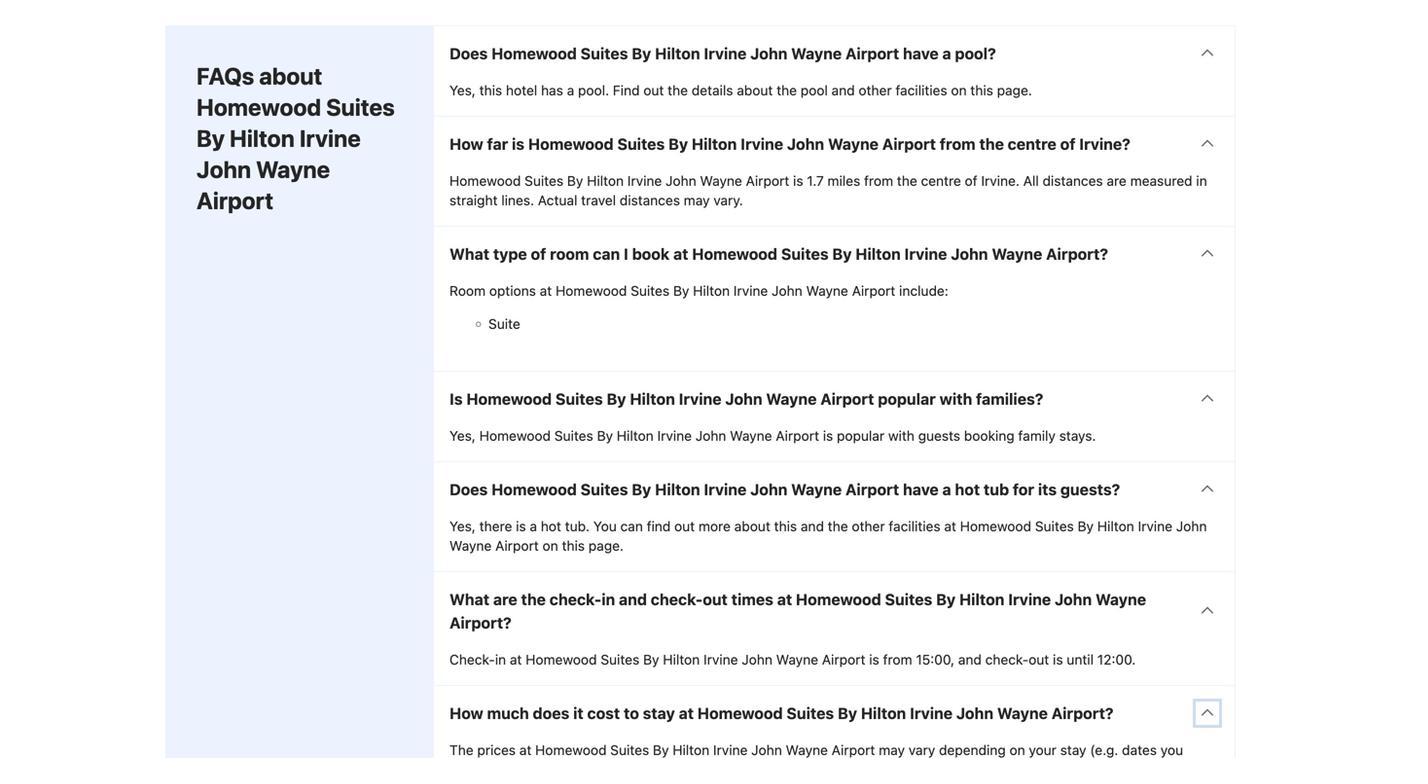 Task type: vqa. For each thing, say whether or not it's contained in the screenshot.
top Very
no



Task type: locate. For each thing, give the bounding box(es) containing it.
1 horizontal spatial in
[[602, 590, 615, 609]]

a left tub
[[942, 480, 951, 499]]

a left pool?
[[942, 44, 951, 63]]

does inside dropdown button
[[450, 480, 488, 499]]

from inside homewood suites by hilton irvine john wayne airport is 1.7 miles from the centre of irvine. all distances are measured in straight lines. actual travel distances may vary.
[[864, 173, 893, 189]]

distances right all
[[1043, 173, 1103, 189]]

2 yes, from the top
[[450, 428, 476, 444]]

wayne
[[791, 44, 842, 63], [828, 135, 879, 153], [256, 156, 330, 183], [700, 173, 742, 189], [992, 245, 1043, 263], [806, 283, 848, 299], [766, 390, 817, 408], [730, 428, 772, 444], [791, 480, 842, 499], [450, 538, 492, 554], [1096, 590, 1146, 609], [776, 652, 818, 668], [997, 704, 1048, 723]]

yes, for does homewood suites by hilton irvine john wayne airport have a pool?
[[450, 82, 476, 98]]

page. inside yes, there is a hot tub. you can find out more about this and the other facilities at homewood suites by hilton irvine john wayne airport on this page.
[[589, 538, 624, 554]]

at
[[673, 245, 688, 263], [540, 283, 552, 299], [944, 518, 956, 534], [777, 590, 792, 609], [510, 652, 522, 668], [679, 704, 694, 723]]

0 vertical spatial have
[[903, 44, 939, 63]]

centre for irvine?
[[1008, 135, 1057, 153]]

1 does from the top
[[450, 44, 488, 63]]

is left the 1.7
[[793, 173, 803, 189]]

airport? for what type of room can i book at homewood suites by hilton irvine john wayne airport?
[[1046, 245, 1108, 263]]

2 horizontal spatial of
[[1060, 135, 1076, 153]]

homewood inside dropdown button
[[528, 135, 614, 153]]

irvine?
[[1079, 135, 1131, 153]]

john inside faqs about homewood suites by hilton irvine john wayne airport
[[197, 156, 251, 183]]

what for what are the check-in and check-out times at homewood suites by hilton irvine john wayne airport?
[[450, 590, 490, 609]]

the inside "how far is homewood suites by hilton irvine john wayne airport from the centre of irvine?" dropdown button
[[979, 135, 1004, 153]]

2 vertical spatial airport?
[[1052, 704, 1114, 723]]

0 horizontal spatial of
[[531, 245, 546, 263]]

0 vertical spatial popular
[[878, 390, 936, 408]]

airport
[[846, 44, 899, 63], [882, 135, 936, 153], [746, 173, 789, 189], [197, 187, 273, 214], [852, 283, 896, 299], [821, 390, 874, 408], [776, 428, 819, 444], [846, 480, 899, 499], [495, 538, 539, 554], [822, 652, 866, 668]]

1 vertical spatial yes,
[[450, 428, 476, 444]]

at right stay
[[679, 704, 694, 723]]

and down the does homewood suites by hilton irvine john wayne airport have a hot tub for its guests? dropdown button
[[801, 518, 824, 534]]

yes, left 'there'
[[450, 518, 476, 534]]

in up 'much'
[[495, 652, 506, 668]]

more
[[699, 518, 731, 534]]

how inside dropdown button
[[450, 135, 483, 153]]

in right measured
[[1196, 173, 1207, 189]]

1 vertical spatial from
[[864, 173, 893, 189]]

1 what from the top
[[450, 245, 490, 263]]

wayne inside is homewood suites by hilton irvine john wayne airport popular with families? dropdown button
[[766, 390, 817, 408]]

about inside yes, there is a hot tub. you can find out more about this and the other facilities at homewood suites by hilton irvine john wayne airport on this page.
[[734, 518, 771, 534]]

1 vertical spatial facilities
[[889, 518, 941, 534]]

homewood inside "dropdown button"
[[492, 44, 577, 63]]

at inside what type of room can i book at homewood suites by hilton irvine john wayne airport? dropdown button
[[673, 245, 688, 263]]

pool?
[[955, 44, 996, 63]]

facilities down the does homewood suites by hilton irvine john wayne airport have a hot tub for its guests? dropdown button
[[889, 518, 941, 534]]

may
[[684, 192, 710, 208]]

check- down find
[[651, 590, 703, 609]]

can inside yes, there is a hot tub. you can find out more about this and the other facilities at homewood suites by hilton irvine john wayne airport on this page.
[[620, 518, 643, 534]]

check- right 15:00, on the right
[[985, 652, 1029, 668]]

0 vertical spatial on
[[951, 82, 967, 98]]

wayne inside does homewood suites by hilton irvine john wayne airport have a pool? "dropdown button"
[[791, 44, 842, 63]]

from for airport
[[940, 135, 976, 153]]

check-
[[550, 590, 602, 609], [651, 590, 703, 609], [985, 652, 1029, 668]]

1 vertical spatial centre
[[921, 173, 961, 189]]

hilton inside faqs about homewood suites by hilton irvine john wayne airport
[[230, 125, 295, 152]]

1 vertical spatial distances
[[620, 192, 680, 208]]

wayne inside the what are the check-in and check-out times at homewood suites by hilton irvine john wayne airport?
[[1096, 590, 1146, 609]]

0 vertical spatial centre
[[1008, 135, 1057, 153]]

the inside the what are the check-in and check-out times at homewood suites by hilton irvine john wayne airport?
[[521, 590, 546, 609]]

0 vertical spatial with
[[940, 390, 972, 408]]

from left 15:00, on the right
[[883, 652, 912, 668]]

wayne inside what type of room can i book at homewood suites by hilton irvine john wayne airport? dropdown button
[[992, 245, 1043, 263]]

suites inside homewood suites by hilton irvine john wayne airport is 1.7 miles from the centre of irvine. all distances are measured in straight lines. actual travel distances may vary.
[[525, 173, 564, 189]]

hot left tub
[[955, 480, 980, 499]]

1 horizontal spatial on
[[951, 82, 967, 98]]

0 vertical spatial yes,
[[450, 82, 476, 98]]

about
[[259, 62, 322, 90], [737, 82, 773, 98], [734, 518, 771, 534]]

does inside "dropdown button"
[[450, 44, 488, 63]]

other down the does homewood suites by hilton irvine john wayne airport have a hot tub for its guests? dropdown button
[[852, 518, 885, 534]]

popular
[[878, 390, 936, 408], [837, 428, 885, 444]]

does up 'there'
[[450, 480, 488, 499]]

by inside homewood suites by hilton irvine john wayne airport is 1.7 miles from the centre of irvine. all distances are measured in straight lines. actual travel distances may vary.
[[567, 173, 583, 189]]

distances left "may"
[[620, 192, 680, 208]]

of inside dropdown button
[[1060, 135, 1076, 153]]

in inside the what are the check-in and check-out times at homewood suites by hilton irvine john wayne airport?
[[602, 590, 615, 609]]

0 vertical spatial in
[[1196, 173, 1207, 189]]

hot inside yes, there is a hot tub. you can find out more about this and the other facilities at homewood suites by hilton irvine john wayne airport on this page.
[[541, 518, 561, 534]]

yes, left hotel
[[450, 82, 476, 98]]

what inside the what are the check-in and check-out times at homewood suites by hilton irvine john wayne airport?
[[450, 590, 490, 609]]

centre inside homewood suites by hilton irvine john wayne airport is 1.7 miles from the centre of irvine. all distances are measured in straight lines. actual travel distances may vary.
[[921, 173, 961, 189]]

of left irvine?
[[1060, 135, 1076, 153]]

and
[[832, 82, 855, 98], [801, 518, 824, 534], [619, 590, 647, 609], [958, 652, 982, 668]]

airport? for how much does it cost to stay at homewood suites by hilton irvine john wayne airport?
[[1052, 704, 1114, 723]]

1 vertical spatial in
[[602, 590, 615, 609]]

0 horizontal spatial hot
[[541, 518, 561, 534]]

have
[[903, 44, 939, 63], [903, 480, 939, 499]]

about right details
[[737, 82, 773, 98]]

homewood inside homewood suites by hilton irvine john wayne airport is 1.7 miles from the centre of irvine. all distances are measured in straight lines. actual travel distances may vary.
[[450, 173, 521, 189]]

other
[[859, 82, 892, 98], [852, 518, 885, 534]]

faqs
[[197, 62, 254, 90]]

page. down "you"
[[589, 538, 624, 554]]

page.
[[997, 82, 1032, 98], [589, 538, 624, 554]]

1 horizontal spatial page.
[[997, 82, 1032, 98]]

homewood suites by hilton irvine john wayne airport is 1.7 miles from the centre of irvine. all distances are measured in straight lines. actual travel distances may vary.
[[450, 173, 1207, 208]]

does for does homewood suites by hilton irvine john wayne airport have a pool?
[[450, 44, 488, 63]]

at inside yes, there is a hot tub. you can find out more about this and the other facilities at homewood suites by hilton irvine john wayne airport on this page.
[[944, 518, 956, 534]]

and down find
[[619, 590, 647, 609]]

have inside "dropdown button"
[[903, 44, 939, 63]]

in down "you"
[[602, 590, 615, 609]]

2 what from the top
[[450, 590, 490, 609]]

a right 'there'
[[530, 518, 537, 534]]

1 how from the top
[[450, 135, 483, 153]]

booking
[[964, 428, 1015, 444]]

0 vertical spatial are
[[1107, 173, 1127, 189]]

at right check-
[[510, 652, 522, 668]]

2 does from the top
[[450, 480, 488, 499]]

1.7
[[807, 173, 824, 189]]

2 horizontal spatial check-
[[985, 652, 1029, 668]]

does for does homewood suites by hilton irvine john wayne airport have a hot tub for its guests?
[[450, 480, 488, 499]]

yes, down is
[[450, 428, 476, 444]]

hot
[[955, 480, 980, 499], [541, 518, 561, 534]]

can right "you"
[[620, 518, 643, 534]]

0 vertical spatial how
[[450, 135, 483, 153]]

of for irvine?
[[1060, 135, 1076, 153]]

john inside "dropdown button"
[[750, 44, 788, 63]]

are inside homewood suites by hilton irvine john wayne airport is 1.7 miles from the centre of irvine. all distances are measured in straight lines. actual travel distances may vary.
[[1107, 173, 1127, 189]]

how far is homewood suites by hilton irvine john wayne airport from the centre of irvine?
[[450, 135, 1131, 153]]

have left pool?
[[903, 44, 939, 63]]

suites
[[581, 44, 628, 63], [326, 94, 395, 121], [617, 135, 665, 153], [525, 173, 564, 189], [781, 245, 829, 263], [631, 283, 670, 299], [556, 390, 603, 408], [554, 428, 593, 444], [581, 480, 628, 499], [1035, 518, 1074, 534], [885, 590, 933, 609], [601, 652, 640, 668], [787, 704, 834, 723]]

find
[[613, 82, 640, 98]]

there
[[479, 518, 512, 534]]

this
[[479, 82, 502, 98], [971, 82, 993, 98], [774, 518, 797, 534], [562, 538, 585, 554]]

far
[[487, 135, 508, 153]]

1 horizontal spatial of
[[965, 173, 978, 189]]

out right find
[[674, 518, 695, 534]]

1 vertical spatial does
[[450, 480, 488, 499]]

for
[[1013, 480, 1034, 499]]

accordion control element
[[433, 25, 1236, 758]]

hotel
[[506, 82, 537, 98]]

1 vertical spatial what
[[450, 590, 490, 609]]

0 vertical spatial page.
[[997, 82, 1032, 98]]

page. up irvine.
[[997, 82, 1032, 98]]

what up check-
[[450, 590, 490, 609]]

out right 'find'
[[643, 82, 664, 98]]

are down irvine?
[[1107, 173, 1127, 189]]

in
[[1196, 173, 1207, 189], [602, 590, 615, 609], [495, 652, 506, 668]]

hot left tub.
[[541, 518, 561, 534]]

from right miles
[[864, 173, 893, 189]]

0 vertical spatial can
[[593, 245, 620, 263]]

0 horizontal spatial centre
[[921, 173, 961, 189]]

1 vertical spatial have
[[903, 480, 939, 499]]

other down does homewood suites by hilton irvine john wayne airport have a pool? "dropdown button"
[[859, 82, 892, 98]]

have down guests
[[903, 480, 939, 499]]

at right times
[[777, 590, 792, 609]]

1 yes, from the top
[[450, 82, 476, 98]]

wayne inside yes, there is a hot tub. you can find out more about this and the other facilities at homewood suites by hilton irvine john wayne airport on this page.
[[450, 538, 492, 554]]

hilton inside "dropdown button"
[[655, 44, 700, 63]]

airport inside "dropdown button"
[[846, 44, 899, 63]]

guests
[[918, 428, 960, 444]]

airport?
[[1046, 245, 1108, 263], [450, 614, 512, 632], [1052, 704, 1114, 723]]

1 horizontal spatial with
[[940, 390, 972, 408]]

wayne inside how much does it cost to stay at homewood suites by hilton irvine john wayne airport? dropdown button
[[997, 704, 1048, 723]]

0 vertical spatial does
[[450, 44, 488, 63]]

are up check-
[[493, 590, 517, 609]]

0 vertical spatial hot
[[955, 480, 980, 499]]

0 vertical spatial airport?
[[1046, 245, 1108, 263]]

is left 15:00, on the right
[[869, 652, 879, 668]]

1 horizontal spatial centre
[[1008, 135, 1057, 153]]

with up guests
[[940, 390, 972, 408]]

at down guests
[[944, 518, 956, 534]]

does up far
[[450, 44, 488, 63]]

the
[[668, 82, 688, 98], [777, 82, 797, 98], [979, 135, 1004, 153], [897, 173, 917, 189], [828, 518, 848, 534], [521, 590, 546, 609]]

1 vertical spatial of
[[965, 173, 978, 189]]

wayne inside the does homewood suites by hilton irvine john wayne airport have a hot tub for its guests? dropdown button
[[791, 480, 842, 499]]

2 vertical spatial yes,
[[450, 518, 476, 534]]

how far is homewood suites by hilton irvine john wayne airport from the centre of irvine? button
[[434, 117, 1235, 171]]

1 vertical spatial how
[[450, 704, 483, 723]]

out left times
[[703, 590, 728, 609]]

0 vertical spatial of
[[1060, 135, 1076, 153]]

yes,
[[450, 82, 476, 98], [450, 428, 476, 444], [450, 518, 476, 534]]

is homewood suites by hilton irvine john wayne airport popular with families? button
[[434, 372, 1235, 426]]

suites inside dropdown button
[[617, 135, 665, 153]]

of left irvine.
[[965, 173, 978, 189]]

check-in at homewood suites by hilton irvine john wayne airport is from 15:00, and check-out is until 12:00.
[[450, 652, 1136, 668]]

is right 'there'
[[516, 518, 526, 534]]

15:00,
[[916, 652, 955, 668]]

all
[[1023, 173, 1039, 189]]

actual
[[538, 192, 577, 208]]

from down pool?
[[940, 135, 976, 153]]

1 horizontal spatial distances
[[1043, 173, 1103, 189]]

does
[[450, 44, 488, 63], [450, 480, 488, 499]]

how left far
[[450, 135, 483, 153]]

centre left irvine.
[[921, 173, 961, 189]]

can left the i
[[593, 245, 620, 263]]

of
[[1060, 135, 1076, 153], [965, 173, 978, 189], [531, 245, 546, 263]]

1 have from the top
[[903, 44, 939, 63]]

about right faqs
[[259, 62, 322, 90]]

centre
[[1008, 135, 1057, 153], [921, 173, 961, 189]]

centre up all
[[1008, 135, 1057, 153]]

0 vertical spatial distances
[[1043, 173, 1103, 189]]

from
[[940, 135, 976, 153], [864, 173, 893, 189], [883, 652, 912, 668]]

have for hot
[[903, 480, 939, 499]]

facilities
[[896, 82, 947, 98], [889, 518, 941, 534]]

0 vertical spatial facilities
[[896, 82, 947, 98]]

0 horizontal spatial are
[[493, 590, 517, 609]]

a
[[942, 44, 951, 63], [567, 82, 574, 98], [942, 480, 951, 499], [530, 518, 537, 534]]

0 horizontal spatial in
[[495, 652, 506, 668]]

popular up guests
[[878, 390, 936, 408]]

are inside the what are the check-in and check-out times at homewood suites by hilton irvine john wayne airport?
[[493, 590, 517, 609]]

0 horizontal spatial page.
[[589, 538, 624, 554]]

check- down tub.
[[550, 590, 602, 609]]

type
[[493, 245, 527, 263]]

2 vertical spatial from
[[883, 652, 912, 668]]

2 horizontal spatial in
[[1196, 173, 1207, 189]]

how
[[450, 135, 483, 153], [450, 704, 483, 723]]

miles
[[828, 173, 860, 189]]

pool
[[801, 82, 828, 98]]

how inside dropdown button
[[450, 704, 483, 723]]

have inside dropdown button
[[903, 480, 939, 499]]

about right the 'more'
[[734, 518, 771, 534]]

of for irvine.
[[965, 173, 978, 189]]

by inside "dropdown button"
[[632, 44, 651, 63]]

1 horizontal spatial hot
[[955, 480, 980, 499]]

of right type
[[531, 245, 546, 263]]

include:
[[899, 283, 949, 299]]

1 horizontal spatial are
[[1107, 173, 1127, 189]]

on
[[951, 82, 967, 98], [543, 538, 558, 554]]

yes, inside yes, there is a hot tub. you can find out more about this and the other facilities at homewood suites by hilton irvine john wayne airport on this page.
[[450, 518, 476, 534]]

at right book
[[673, 245, 688, 263]]

1 vertical spatial page.
[[589, 538, 624, 554]]

airport inside faqs about homewood suites by hilton irvine john wayne airport
[[197, 187, 273, 214]]

hilton
[[655, 44, 700, 63], [230, 125, 295, 152], [692, 135, 737, 153], [587, 173, 624, 189], [856, 245, 901, 263], [693, 283, 730, 299], [630, 390, 675, 408], [617, 428, 654, 444], [655, 480, 700, 499], [1098, 518, 1134, 534], [959, 590, 1005, 609], [663, 652, 700, 668], [861, 704, 906, 723]]

by inside the what are the check-in and check-out times at homewood suites by hilton irvine john wayne airport?
[[936, 590, 956, 609]]

1 vertical spatial can
[[620, 518, 643, 534]]

with
[[940, 390, 972, 408], [888, 428, 915, 444]]

is right far
[[512, 135, 525, 153]]

12:00.
[[1097, 652, 1136, 668]]

2 have from the top
[[903, 480, 939, 499]]

centre inside dropdown button
[[1008, 135, 1057, 153]]

1 vertical spatial are
[[493, 590, 517, 609]]

wayne inside "how far is homewood suites by hilton irvine john wayne airport from the centre of irvine?" dropdown button
[[828, 135, 879, 153]]

distances
[[1043, 173, 1103, 189], [620, 192, 680, 208]]

3 yes, from the top
[[450, 518, 476, 534]]

2 how from the top
[[450, 704, 483, 723]]

0 horizontal spatial with
[[888, 428, 915, 444]]

suites inside the what are the check-in and check-out times at homewood suites by hilton irvine john wayne airport?
[[885, 590, 933, 609]]

what up room
[[450, 245, 490, 263]]

what type of room can i book at homewood suites by hilton irvine john wayne airport?
[[450, 245, 1108, 263]]

can
[[593, 245, 620, 263], [620, 518, 643, 534]]

travel
[[581, 192, 616, 208]]

out
[[643, 82, 664, 98], [674, 518, 695, 534], [703, 590, 728, 609], [1029, 652, 1049, 668]]

1 vertical spatial hot
[[541, 518, 561, 534]]

homewood
[[492, 44, 577, 63], [197, 94, 321, 121], [528, 135, 614, 153], [450, 173, 521, 189], [692, 245, 778, 263], [556, 283, 627, 299], [466, 390, 552, 408], [479, 428, 551, 444], [492, 480, 577, 499], [960, 518, 1032, 534], [796, 590, 881, 609], [526, 652, 597, 668], [698, 704, 783, 723]]

john inside the what are the check-in and check-out times at homewood suites by hilton irvine john wayne airport?
[[1055, 590, 1092, 609]]

from inside "how far is homewood suites by hilton irvine john wayne airport from the centre of irvine?" dropdown button
[[940, 135, 976, 153]]

popular down is homewood suites by hilton irvine john wayne airport popular with families? dropdown button
[[837, 428, 885, 444]]

popular inside dropdown button
[[878, 390, 936, 408]]

pool.
[[578, 82, 609, 98]]

in inside homewood suites by hilton irvine john wayne airport is 1.7 miles from the centre of irvine. all distances are measured in straight lines. actual travel distances may vary.
[[1196, 173, 1207, 189]]

by
[[632, 44, 651, 63], [197, 125, 225, 152], [669, 135, 688, 153], [567, 173, 583, 189], [832, 245, 852, 263], [673, 283, 689, 299], [607, 390, 626, 408], [597, 428, 613, 444], [632, 480, 651, 499], [1078, 518, 1094, 534], [936, 590, 956, 609], [643, 652, 659, 668], [838, 704, 857, 723]]

facilities down does homewood suites by hilton irvine john wayne airport have a pool? "dropdown button"
[[896, 82, 947, 98]]

0 vertical spatial what
[[450, 245, 490, 263]]

how left 'much'
[[450, 704, 483, 723]]

by inside faqs about homewood suites by hilton irvine john wayne airport
[[197, 125, 225, 152]]

homewood inside yes, there is a hot tub. you can find out more about this and the other facilities at homewood suites by hilton irvine john wayne airport on this page.
[[960, 518, 1032, 534]]

1 vertical spatial other
[[852, 518, 885, 534]]

irvine inside homewood suites by hilton irvine john wayne airport is 1.7 miles from the centre of irvine. all distances are measured in straight lines. actual travel distances may vary.
[[628, 173, 662, 189]]

john
[[750, 44, 788, 63], [787, 135, 824, 153], [197, 156, 251, 183], [666, 173, 696, 189], [951, 245, 988, 263], [772, 283, 803, 299], [725, 390, 763, 408], [696, 428, 726, 444], [750, 480, 788, 499], [1176, 518, 1207, 534], [1055, 590, 1092, 609], [742, 652, 773, 668], [956, 704, 994, 723]]

john inside dropdown button
[[787, 135, 824, 153]]

does homewood suites by hilton irvine john wayne airport have a pool?
[[450, 44, 996, 63]]

1 vertical spatial airport?
[[450, 614, 512, 632]]

0 horizontal spatial on
[[543, 538, 558, 554]]

this down tub.
[[562, 538, 585, 554]]

is
[[512, 135, 525, 153], [793, 173, 803, 189], [823, 428, 833, 444], [516, 518, 526, 534], [869, 652, 879, 668], [1053, 652, 1063, 668]]

on inside yes, there is a hot tub. you can find out more about this and the other facilities at homewood suites by hilton irvine john wayne airport on this page.
[[543, 538, 558, 554]]

options
[[489, 283, 536, 299]]

1 vertical spatial on
[[543, 538, 558, 554]]

are
[[1107, 173, 1127, 189], [493, 590, 517, 609]]

airport inside yes, there is a hot tub. you can find out more about this and the other facilities at homewood suites by hilton irvine john wayne airport on this page.
[[495, 538, 539, 554]]

what are the check-in and check-out times at homewood suites by hilton irvine john wayne airport? button
[[434, 572, 1235, 650]]

0 vertical spatial from
[[940, 135, 976, 153]]

2 vertical spatial of
[[531, 245, 546, 263]]

irvine inside dropdown button
[[741, 135, 783, 153]]

irvine
[[704, 44, 747, 63], [300, 125, 361, 152], [741, 135, 783, 153], [628, 173, 662, 189], [905, 245, 947, 263], [734, 283, 768, 299], [679, 390, 722, 408], [657, 428, 692, 444], [704, 480, 747, 499], [1138, 518, 1173, 534], [1008, 590, 1051, 609], [704, 652, 738, 668], [910, 704, 953, 723]]

of inside homewood suites by hilton irvine john wayne airport is 1.7 miles from the centre of irvine. all distances are measured in straight lines. actual travel distances may vary.
[[965, 173, 978, 189]]

1 vertical spatial with
[[888, 428, 915, 444]]

this down the does homewood suites by hilton irvine john wayne airport have a hot tub for its guests?
[[774, 518, 797, 534]]

with left guests
[[888, 428, 915, 444]]



Task type: describe. For each thing, give the bounding box(es) containing it.
you
[[593, 518, 617, 534]]

i
[[624, 245, 628, 263]]

family
[[1018, 428, 1056, 444]]

the inside homewood suites by hilton irvine john wayne airport is 1.7 miles from the centre of irvine. all distances are measured in straight lines. actual travel distances may vary.
[[897, 173, 917, 189]]

hilton inside homewood suites by hilton irvine john wayne airport is 1.7 miles from the centre of irvine. all distances are measured in straight lines. actual travel distances may vary.
[[587, 173, 624, 189]]

1 vertical spatial popular
[[837, 428, 885, 444]]

this down pool?
[[971, 82, 993, 98]]

hilton inside the what are the check-in and check-out times at homewood suites by hilton irvine john wayne airport?
[[959, 590, 1005, 609]]

and right 15:00, on the right
[[958, 652, 982, 668]]

from for miles
[[864, 173, 893, 189]]

straight
[[450, 192, 498, 208]]

wayne inside homewood suites by hilton irvine john wayne airport is 1.7 miles from the centre of irvine. all distances are measured in straight lines. actual travel distances may vary.
[[700, 173, 742, 189]]

at inside how much does it cost to stay at homewood suites by hilton irvine john wayne airport? dropdown button
[[679, 704, 694, 723]]

room
[[450, 283, 486, 299]]

a inside yes, there is a hot tub. you can find out more about this and the other facilities at homewood suites by hilton irvine john wayne airport on this page.
[[530, 518, 537, 534]]

0 horizontal spatial check-
[[550, 590, 602, 609]]

does
[[533, 704, 570, 723]]

homewood inside the what are the check-in and check-out times at homewood suites by hilton irvine john wayne airport?
[[796, 590, 881, 609]]

a right has
[[567, 82, 574, 98]]

stays.
[[1059, 428, 1096, 444]]

centre for irvine.
[[921, 173, 961, 189]]

suites inside yes, there is a hot tub. you can find out more about this and the other facilities at homewood suites by hilton irvine john wayne airport on this page.
[[1035, 518, 1074, 534]]

hilton inside dropdown button
[[692, 135, 737, 153]]

can inside what type of room can i book at homewood suites by hilton irvine john wayne airport? dropdown button
[[593, 245, 620, 263]]

details
[[692, 82, 733, 98]]

has
[[541, 82, 563, 98]]

stay
[[643, 704, 675, 723]]

hilton inside yes, there is a hot tub. you can find out more about this and the other facilities at homewood suites by hilton irvine john wayne airport on this page.
[[1098, 518, 1134, 534]]

yes, there is a hot tub. you can find out more about this and the other facilities at homewood suites by hilton irvine john wayne airport on this page.
[[450, 518, 1207, 554]]

john inside yes, there is a hot tub. you can find out more about this and the other facilities at homewood suites by hilton irvine john wayne airport on this page.
[[1176, 518, 1207, 534]]

does homewood suites by hilton irvine john wayne airport have a hot tub for its guests? button
[[434, 462, 1235, 517]]

0 horizontal spatial distances
[[620, 192, 680, 208]]

this left hotel
[[479, 82, 502, 98]]

tub
[[984, 480, 1009, 499]]

hot inside the does homewood suites by hilton irvine john wayne airport have a hot tub for its guests? dropdown button
[[955, 480, 980, 499]]

and inside yes, there is a hot tub. you can find out more about this and the other facilities at homewood suites by hilton irvine john wayne airport on this page.
[[801, 518, 824, 534]]

irvine.
[[981, 173, 1020, 189]]

guests?
[[1061, 480, 1120, 499]]

at right options
[[540, 283, 552, 299]]

a inside "dropdown button"
[[942, 44, 951, 63]]

is homewood suites by hilton irvine john wayne airport popular with families?
[[450, 390, 1044, 408]]

what for what type of room can i book at homewood suites by hilton irvine john wayne airport?
[[450, 245, 490, 263]]

irvine inside yes, there is a hot tub. you can find out more about this and the other facilities at homewood suites by hilton irvine john wayne airport on this page.
[[1138, 518, 1173, 534]]

lines.
[[501, 192, 534, 208]]

check-
[[450, 652, 495, 668]]

much
[[487, 704, 529, 723]]

book
[[632, 245, 670, 263]]

how much does it cost to stay at homewood suites by hilton irvine john wayne airport? button
[[434, 686, 1235, 741]]

its
[[1038, 480, 1057, 499]]

suite
[[488, 316, 520, 332]]

at inside the what are the check-in and check-out times at homewood suites by hilton irvine john wayne airport?
[[777, 590, 792, 609]]

have for pool?
[[903, 44, 939, 63]]

what are the check-in and check-out times at homewood suites by hilton irvine john wayne airport?
[[450, 590, 1146, 632]]

is inside homewood suites by hilton irvine john wayne airport is 1.7 miles from the centre of irvine. all distances are measured in straight lines. actual travel distances may vary.
[[793, 173, 803, 189]]

it
[[573, 704, 584, 723]]

a inside dropdown button
[[942, 480, 951, 499]]

wayne inside faqs about homewood suites by hilton irvine john wayne airport
[[256, 156, 330, 183]]

irvine inside the what are the check-in and check-out times at homewood suites by hilton irvine john wayne airport?
[[1008, 590, 1051, 609]]

does homewood suites by hilton irvine john wayne airport have a pool? button
[[434, 26, 1235, 81]]

with inside dropdown button
[[940, 390, 972, 408]]

does homewood suites by hilton irvine john wayne airport have a hot tub for its guests?
[[450, 480, 1120, 499]]

airport? inside the what are the check-in and check-out times at homewood suites by hilton irvine john wayne airport?
[[450, 614, 512, 632]]

airport inside homewood suites by hilton irvine john wayne airport is 1.7 miles from the centre of irvine. all distances are measured in straight lines. actual travel distances may vary.
[[746, 173, 789, 189]]

2 vertical spatial in
[[495, 652, 506, 668]]

cost
[[587, 704, 620, 723]]

homewood inside faqs about homewood suites by hilton irvine john wayne airport
[[197, 94, 321, 121]]

yes, for does homewood suites by hilton irvine john wayne airport have a hot tub for its guests?
[[450, 518, 476, 534]]

how for how much does it cost to stay at homewood suites by hilton irvine john wayne airport?
[[450, 704, 483, 723]]

yes, this hotel has a pool. find out the details about the pool and other facilities on this page.
[[450, 82, 1032, 98]]

is down is homewood suites by hilton irvine john wayne airport popular with families? dropdown button
[[823, 428, 833, 444]]

tub.
[[565, 518, 590, 534]]

times
[[731, 590, 774, 609]]

is inside yes, there is a hot tub. you can find out more about this and the other facilities at homewood suites by hilton irvine john wayne airport on this page.
[[516, 518, 526, 534]]

airport inside dropdown button
[[882, 135, 936, 153]]

is inside dropdown button
[[512, 135, 525, 153]]

of inside dropdown button
[[531, 245, 546, 263]]

irvine inside faqs about homewood suites by hilton irvine john wayne airport
[[300, 125, 361, 152]]

families?
[[976, 390, 1044, 408]]

out inside yes, there is a hot tub. you can find out more about this and the other facilities at homewood suites by hilton irvine john wayne airport on this page.
[[674, 518, 695, 534]]

vary.
[[714, 192, 743, 208]]

suites inside faqs about homewood suites by hilton irvine john wayne airport
[[326, 94, 395, 121]]

irvine inside "dropdown button"
[[704, 44, 747, 63]]

until
[[1067, 652, 1094, 668]]

yes, homewood suites by hilton irvine john wayne airport is popular with guests booking family stays.
[[450, 428, 1096, 444]]

is
[[450, 390, 463, 408]]

measured
[[1130, 173, 1193, 189]]

and right "pool"
[[832, 82, 855, 98]]

john inside homewood suites by hilton irvine john wayne airport is 1.7 miles from the centre of irvine. all distances are measured in straight lines. actual travel distances may vary.
[[666, 173, 696, 189]]

facilities inside yes, there is a hot tub. you can find out more about this and the other facilities at homewood suites by hilton irvine john wayne airport on this page.
[[889, 518, 941, 534]]

0 vertical spatial other
[[859, 82, 892, 98]]

how for how far is homewood suites by hilton irvine john wayne airport from the centre of irvine?
[[450, 135, 483, 153]]

out left until
[[1029, 652, 1049, 668]]

1 horizontal spatial check-
[[651, 590, 703, 609]]

suites inside "dropdown button"
[[581, 44, 628, 63]]

out inside the what are the check-in and check-out times at homewood suites by hilton irvine john wayne airport?
[[703, 590, 728, 609]]

yes, for is homewood suites by hilton irvine john wayne airport popular with families?
[[450, 428, 476, 444]]

by inside dropdown button
[[669, 135, 688, 153]]

is left until
[[1053, 652, 1063, 668]]

room options at homewood suites by hilton irvine john wayne airport include:
[[450, 283, 949, 299]]

about inside faqs about homewood suites by hilton irvine john wayne airport
[[259, 62, 322, 90]]

how much does it cost to stay at homewood suites by hilton irvine john wayne airport?
[[450, 704, 1114, 723]]

find
[[647, 518, 671, 534]]

by inside yes, there is a hot tub. you can find out more about this and the other facilities at homewood suites by hilton irvine john wayne airport on this page.
[[1078, 518, 1094, 534]]

room
[[550, 245, 589, 263]]

faqs about homewood suites by hilton irvine john wayne airport
[[197, 62, 395, 214]]

other inside yes, there is a hot tub. you can find out more about this and the other facilities at homewood suites by hilton irvine john wayne airport on this page.
[[852, 518, 885, 534]]

the inside yes, there is a hot tub. you can find out more about this and the other facilities at homewood suites by hilton irvine john wayne airport on this page.
[[828, 518, 848, 534]]

what type of room can i book at homewood suites by hilton irvine john wayne airport? button
[[434, 227, 1235, 281]]

to
[[624, 704, 639, 723]]

and inside the what are the check-in and check-out times at homewood suites by hilton irvine john wayne airport?
[[619, 590, 647, 609]]



